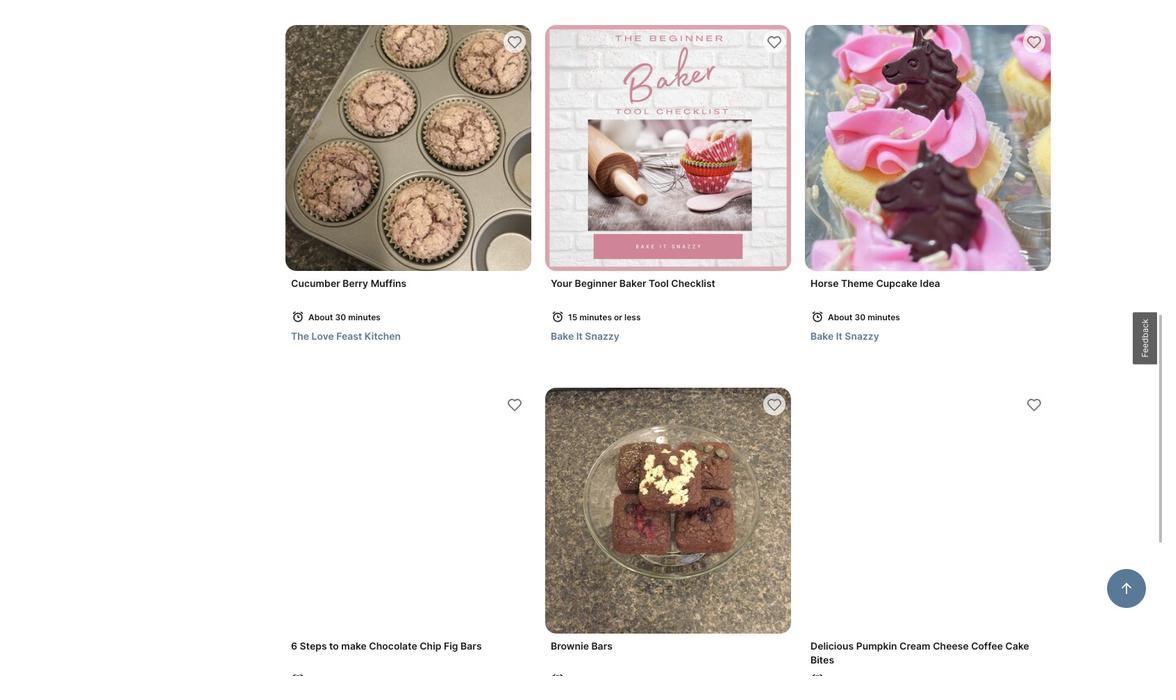 Task type: vqa. For each thing, say whether or not it's contained in the screenshot.
Horse Theme Cupcake Idea on the top of page
yes



Task type: describe. For each thing, give the bounding box(es) containing it.
it for theme
[[837, 330, 843, 342]]

your
[[551, 277, 573, 289]]

the love feast kitchen link
[[291, 329, 526, 343]]

alarm image for brownie
[[551, 673, 565, 676]]

snazzy for beginner
[[585, 330, 620, 342]]

kitchen
[[365, 330, 401, 342]]

alarm image for 6
[[291, 673, 305, 676]]

alarm image for cucumber
[[291, 310, 305, 324]]

cucumber
[[291, 277, 340, 289]]

tool
[[649, 277, 669, 289]]

steps
[[300, 640, 327, 652]]

love
[[312, 330, 334, 342]]

bites
[[811, 654, 835, 666]]

30 for feast
[[335, 312, 346, 322]]

coffee
[[972, 640, 1004, 652]]

the
[[291, 330, 309, 342]]

alarm image for delicious pumpkin cream cheese coffee cake bites
[[811, 673, 825, 676]]

delicious
[[811, 640, 854, 652]]

delicious pumpkin cream cheese coffee cake bites
[[811, 640, 1030, 666]]

chip
[[420, 640, 442, 652]]

15
[[569, 312, 578, 322]]

bake it snazzy link for tool
[[551, 329, 786, 343]]

theme
[[842, 277, 874, 289]]

it for beginner
[[577, 330, 583, 342]]

make
[[341, 640, 367, 652]]

baker
[[620, 277, 647, 289]]

brownie bars
[[551, 640, 613, 652]]

tabler image for cream
[[1027, 397, 1043, 414]]

berry
[[343, 277, 368, 289]]

less
[[625, 312, 641, 322]]

horse theme cupcake idea
[[811, 277, 941, 289]]

horse
[[811, 277, 839, 289]]

tabler image
[[507, 397, 523, 414]]

checklist
[[672, 277, 716, 289]]

how-to name is brownie bars image
[[546, 388, 792, 634]]

bake for your
[[551, 330, 574, 342]]

15 minutes or less
[[569, 312, 641, 322]]



Task type: locate. For each thing, give the bounding box(es) containing it.
brownie
[[551, 640, 589, 652]]

alarm image down brownie
[[551, 673, 565, 676]]

1 minutes from the left
[[348, 312, 381, 322]]

cucumber berry muffins
[[291, 277, 407, 289]]

feast
[[337, 330, 362, 342]]

about 30 minutes up the love feast kitchen
[[309, 312, 381, 322]]

about up love at the left of the page
[[309, 312, 333, 322]]

bake it snazzy link down idea
[[811, 329, 1046, 343]]

bake it snazzy link for idea
[[811, 329, 1046, 343]]

minutes down horse theme cupcake idea
[[868, 312, 901, 322]]

tabler image for baker
[[767, 34, 783, 51]]

2 bake it snazzy link from the left
[[811, 329, 1046, 343]]

1 bake from the left
[[551, 330, 574, 342]]

1 horizontal spatial about 30 minutes
[[828, 312, 901, 322]]

snazzy for theme
[[845, 330, 880, 342]]

bake it snazzy down 15
[[551, 330, 620, 342]]

brownie bars link
[[546, 388, 792, 676], [546, 388, 792, 676]]

about 30 minutes for feast
[[309, 312, 381, 322]]

alarm image
[[551, 310, 565, 324], [811, 673, 825, 676]]

it down horse on the top of page
[[837, 330, 843, 342]]

about 30 minutes for snazzy
[[828, 312, 901, 322]]

6
[[291, 640, 298, 652]]

2 bars from the left
[[592, 640, 613, 652]]

cake
[[1006, 640, 1030, 652]]

bake down horse on the top of page
[[811, 330, 834, 342]]

2 minutes from the left
[[580, 312, 612, 322]]

0 horizontal spatial minutes
[[348, 312, 381, 322]]

alarm image down bites
[[811, 673, 825, 676]]

alarm image down 6
[[291, 673, 305, 676]]

alarm image for your beginner baker tool checklist
[[551, 310, 565, 324]]

or
[[614, 312, 623, 322]]

bake it snazzy link down less
[[551, 329, 786, 343]]

about 30 minutes
[[309, 312, 381, 322], [828, 312, 901, 322]]

alarm image up the
[[291, 310, 305, 324]]

it
[[577, 330, 583, 342], [837, 330, 843, 342]]

bake for horse
[[811, 330, 834, 342]]

pumpkin
[[857, 640, 898, 652]]

1 horizontal spatial bake it snazzy link
[[811, 329, 1046, 343]]

cupcake
[[877, 277, 918, 289]]

about for love
[[309, 312, 333, 322]]

0 horizontal spatial bake
[[551, 330, 574, 342]]

bars right brownie
[[592, 640, 613, 652]]

bake it snazzy for beginner
[[551, 330, 620, 342]]

alarm image for horse
[[811, 310, 825, 324]]

0 horizontal spatial snazzy
[[585, 330, 620, 342]]

3 minutes from the left
[[868, 312, 901, 322]]

1 bars from the left
[[461, 640, 482, 652]]

2 about from the left
[[828, 312, 853, 322]]

tabler image for cupcake
[[1027, 34, 1043, 51]]

the love feast kitchen
[[291, 330, 401, 342]]

alarm image
[[291, 310, 305, 324], [811, 310, 825, 324], [291, 673, 305, 676], [551, 673, 565, 676]]

2 about 30 minutes from the left
[[828, 312, 901, 322]]

30 up the love feast kitchen
[[335, 312, 346, 322]]

2 bake it snazzy from the left
[[811, 330, 880, 342]]

0 vertical spatial alarm image
[[551, 310, 565, 324]]

tabler image for muffins
[[507, 34, 523, 51]]

snazzy down 15 minutes or less
[[585, 330, 620, 342]]

minutes left or
[[580, 312, 612, 322]]

1 about from the left
[[309, 312, 333, 322]]

30
[[335, 312, 346, 322], [855, 312, 866, 322]]

alarm image left 15
[[551, 310, 565, 324]]

delicious pumpkin cream cheese coffee cake bites link
[[806, 388, 1052, 676], [806, 388, 1052, 676]]

1 bake it snazzy link from the left
[[551, 329, 786, 343]]

how-to name is delicious pumpkin cream cheese coffee cake bites image
[[806, 388, 1052, 634]]

bake it snazzy down theme
[[811, 330, 880, 342]]

muffins
[[371, 277, 407, 289]]

1 horizontal spatial snazzy
[[845, 330, 880, 342]]

6 steps to make chocolate chip fig bars
[[291, 640, 482, 652]]

2 30 from the left
[[855, 312, 866, 322]]

about
[[309, 312, 333, 322], [828, 312, 853, 322]]

bake it snazzy for theme
[[811, 330, 880, 342]]

2 bake from the left
[[811, 330, 834, 342]]

2 it from the left
[[837, 330, 843, 342]]

it down 15
[[577, 330, 583, 342]]

cream
[[900, 640, 931, 652]]

1 about 30 minutes from the left
[[309, 312, 381, 322]]

1 horizontal spatial about
[[828, 312, 853, 322]]

0 horizontal spatial about 30 minutes
[[309, 312, 381, 322]]

0 horizontal spatial about
[[309, 312, 333, 322]]

1 vertical spatial alarm image
[[811, 673, 825, 676]]

bars right fig
[[461, 640, 482, 652]]

about for it
[[828, 312, 853, 322]]

30 for snazzy
[[855, 312, 866, 322]]

0 horizontal spatial bake it snazzy
[[551, 330, 620, 342]]

bake
[[551, 330, 574, 342], [811, 330, 834, 342]]

0 horizontal spatial alarm image
[[551, 310, 565, 324]]

how-to name is 6 steps to make chocolate chip fig bars image
[[286, 388, 532, 634]]

1 snazzy from the left
[[585, 330, 620, 342]]

1 horizontal spatial bake it snazzy
[[811, 330, 880, 342]]

how-to name is cucumber berry muffins image
[[286, 25, 532, 271]]

1 horizontal spatial 30
[[855, 312, 866, 322]]

tabler image
[[507, 34, 523, 51], [767, 34, 783, 51], [1027, 34, 1043, 51], [767, 397, 783, 414], [1027, 397, 1043, 414]]

bake it snazzy
[[551, 330, 620, 342], [811, 330, 880, 342]]

how-to name is your beginner baker tool checklist image
[[546, 25, 792, 271]]

2 snazzy from the left
[[845, 330, 880, 342]]

your beginner baker tool checklist
[[551, 277, 716, 289]]

bake it snazzy link
[[551, 329, 786, 343], [811, 329, 1046, 343]]

2 horizontal spatial minutes
[[868, 312, 901, 322]]

bake down 15
[[551, 330, 574, 342]]

1 horizontal spatial minutes
[[580, 312, 612, 322]]

cheese
[[934, 640, 969, 652]]

0 horizontal spatial bake it snazzy link
[[551, 329, 786, 343]]

about down horse on the top of page
[[828, 312, 853, 322]]

0 horizontal spatial 30
[[335, 312, 346, 322]]

bars
[[461, 640, 482, 652], [592, 640, 613, 652]]

chocolate
[[369, 640, 417, 652]]

idea
[[921, 277, 941, 289]]

minutes for the love feast kitchen
[[348, 312, 381, 322]]

6 steps to make chocolate chip fig bars link
[[286, 388, 532, 676], [286, 388, 532, 676]]

minutes
[[348, 312, 381, 322], [580, 312, 612, 322], [868, 312, 901, 322]]

1 horizontal spatial bars
[[592, 640, 613, 652]]

1 horizontal spatial it
[[837, 330, 843, 342]]

0 horizontal spatial bars
[[461, 640, 482, 652]]

1 it from the left
[[577, 330, 583, 342]]

0 horizontal spatial it
[[577, 330, 583, 342]]

about 30 minutes down theme
[[828, 312, 901, 322]]

beginner
[[575, 277, 617, 289]]

snazzy down theme
[[845, 330, 880, 342]]

1 horizontal spatial alarm image
[[811, 673, 825, 676]]

alarm image down horse on the top of page
[[811, 310, 825, 324]]

snazzy
[[585, 330, 620, 342], [845, 330, 880, 342]]

1 bake it snazzy from the left
[[551, 330, 620, 342]]

30 down theme
[[855, 312, 866, 322]]

how-to name is horse theme cupcake idea image
[[806, 25, 1052, 271]]

minutes for bake it snazzy
[[868, 312, 901, 322]]

minutes up feast
[[348, 312, 381, 322]]

to
[[329, 640, 339, 652]]

1 horizontal spatial bake
[[811, 330, 834, 342]]

1 30 from the left
[[335, 312, 346, 322]]

fig
[[444, 640, 458, 652]]



